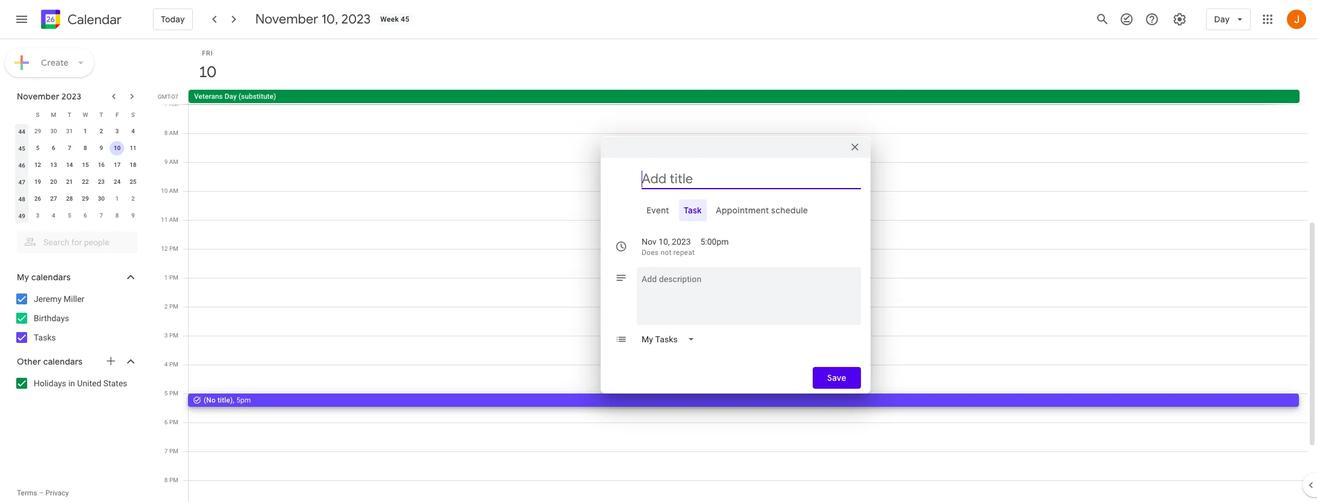 Task type: vqa. For each thing, say whether or not it's contained in the screenshot.


Task type: locate. For each thing, give the bounding box(es) containing it.
1 s from the left
[[36, 111, 40, 118]]

2 vertical spatial 10
[[161, 187, 168, 194]]

12 element
[[30, 158, 45, 172]]

18
[[130, 162, 137, 168]]

12 down 11 am
[[161, 245, 168, 252]]

1 horizontal spatial 10,
[[659, 237, 670, 247]]

calendars
[[31, 272, 71, 283], [43, 356, 83, 367]]

december 7 element
[[94, 209, 109, 223]]

0 horizontal spatial 12
[[34, 162, 41, 168]]

2 horizontal spatial 1
[[164, 274, 168, 281]]

1 row from the top
[[14, 106, 141, 123]]

pm up 4 pm
[[169, 332, 178, 339]]

calendars up the in
[[43, 356, 83, 367]]

pm up 5 pm
[[169, 361, 178, 368]]

1 horizontal spatial 9
[[131, 212, 135, 219]]

0 vertical spatial calendars
[[31, 272, 71, 283]]

am for 10 am
[[169, 187, 178, 194]]

30 element
[[94, 192, 109, 206]]

pm down 1 pm on the left bottom of page
[[169, 303, 178, 310]]

0 vertical spatial 5
[[36, 145, 39, 151]]

2 horizontal spatial 2
[[164, 303, 168, 310]]

30 left december 1 element
[[98, 195, 105, 202]]

2 horizontal spatial 2023
[[672, 237, 691, 247]]

20 element
[[46, 175, 61, 189]]

1 vertical spatial 29
[[82, 195, 89, 202]]

5
[[36, 145, 39, 151], [68, 212, 71, 219], [164, 390, 168, 397]]

(no title) , 5pm
[[204, 396, 251, 405]]

1 vertical spatial 9
[[164, 159, 168, 165]]

terms – privacy
[[17, 489, 69, 497]]

13
[[50, 162, 57, 168]]

10 down fri
[[198, 62, 215, 82]]

0 vertical spatial 29
[[34, 128, 41, 134]]

appointment schedule
[[716, 205, 809, 216]]

8 pm from the top
[[169, 448, 178, 455]]

17 element
[[110, 158, 124, 172]]

0 horizontal spatial november
[[17, 91, 59, 102]]

1 vertical spatial 10
[[114, 145, 121, 151]]

am up the 12 pm
[[169, 216, 178, 223]]

4 inside 10 grid
[[164, 361, 168, 368]]

3 pm from the top
[[169, 303, 178, 310]]

pm down 7 pm
[[169, 477, 178, 483]]

0 horizontal spatial 11
[[130, 145, 137, 151]]

6 pm from the top
[[169, 390, 178, 397]]

0 vertical spatial 1
[[84, 128, 87, 134]]

9 right 'december 8' element
[[131, 212, 135, 219]]

10,
[[322, 11, 338, 28], [659, 237, 670, 247]]

1 vertical spatial day
[[225, 92, 237, 101]]

2 vertical spatial 1
[[164, 274, 168, 281]]

10, up not
[[659, 237, 670, 247]]

am
[[169, 101, 178, 107], [169, 130, 178, 136], [169, 159, 178, 165], [169, 187, 178, 194], [169, 216, 178, 223]]

0 horizontal spatial 29
[[34, 128, 41, 134]]

t right w
[[99, 111, 103, 118]]

schedule
[[772, 205, 809, 216]]

pm down 5 pm
[[169, 419, 178, 426]]

0 horizontal spatial day
[[225, 92, 237, 101]]

pm up 2 pm
[[169, 274, 178, 281]]

2 horizontal spatial 6
[[164, 419, 168, 426]]

29 element
[[78, 192, 93, 206]]

2 vertical spatial 2
[[164, 303, 168, 310]]

None search field
[[0, 227, 150, 253]]

6 down october 30 element
[[52, 145, 55, 151]]

3
[[116, 128, 119, 134], [36, 212, 39, 219], [164, 332, 168, 339]]

10, for nov
[[659, 237, 670, 247]]

day right "settings menu" icon
[[1215, 14, 1230, 25]]

2
[[100, 128, 103, 134], [131, 195, 135, 202], [164, 303, 168, 310]]

8
[[164, 130, 168, 136], [84, 145, 87, 151], [116, 212, 119, 219], [164, 477, 168, 483]]

0 horizontal spatial 2023
[[62, 91, 81, 102]]

title)
[[218, 396, 233, 405]]

0 vertical spatial 10,
[[322, 11, 338, 28]]

7 row from the top
[[14, 207, 141, 224]]

1 horizontal spatial 29
[[82, 195, 89, 202]]

am down 9 am
[[169, 187, 178, 194]]

1 horizontal spatial 30
[[98, 195, 105, 202]]

my calendars
[[17, 272, 71, 283]]

24 element
[[110, 175, 124, 189]]

3 inside 10 grid
[[164, 332, 168, 339]]

s right f
[[131, 111, 135, 118]]

2 am from the top
[[169, 130, 178, 136]]

8 up 9 am
[[164, 130, 168, 136]]

1 vertical spatial 5
[[68, 212, 71, 219]]

1 vertical spatial 1
[[116, 195, 119, 202]]

0 horizontal spatial 10,
[[322, 11, 338, 28]]

0 vertical spatial 11
[[130, 145, 137, 151]]

in
[[68, 379, 75, 388]]

pm
[[169, 245, 178, 252], [169, 274, 178, 281], [169, 303, 178, 310], [169, 332, 178, 339], [169, 361, 178, 368], [169, 390, 178, 397], [169, 419, 178, 426], [169, 448, 178, 455], [169, 477, 178, 483]]

2 pm from the top
[[169, 274, 178, 281]]

1 vertical spatial 11
[[161, 216, 168, 223]]

2 vertical spatial 6
[[164, 419, 168, 426]]

0 vertical spatial 4
[[131, 128, 135, 134]]

pm for 12 pm
[[169, 245, 178, 252]]

jeremy
[[34, 294, 62, 304]]

8 right december 7 element
[[116, 212, 119, 219]]

row containing 3
[[14, 207, 141, 224]]

1 vertical spatial 10,
[[659, 237, 670, 247]]

1 horizontal spatial 4
[[131, 128, 135, 134]]

calendars for other calendars
[[43, 356, 83, 367]]

s left m
[[36, 111, 40, 118]]

november
[[255, 11, 319, 28], [17, 91, 59, 102]]

9 for 9 am
[[164, 159, 168, 165]]

0 horizontal spatial 45
[[18, 145, 25, 152]]

10, left week
[[322, 11, 338, 28]]

30 left 31
[[50, 128, 57, 134]]

12 for 12
[[34, 162, 41, 168]]

day inside day popup button
[[1215, 14, 1230, 25]]

pm for 4 pm
[[169, 361, 178, 368]]

united
[[77, 379, 101, 388]]

2 row from the top
[[14, 123, 141, 140]]

am down 8 am
[[169, 159, 178, 165]]

9 up 10 am
[[164, 159, 168, 165]]

row containing 26
[[14, 191, 141, 207]]

2 horizontal spatial 9
[[164, 159, 168, 165]]

nov
[[642, 237, 657, 247]]

6 down 5 pm
[[164, 419, 168, 426]]

2023 left week
[[341, 11, 371, 28]]

row group containing 29
[[14, 123, 141, 224]]

0 vertical spatial november
[[255, 11, 319, 28]]

privacy
[[46, 489, 69, 497]]

1
[[84, 128, 87, 134], [116, 195, 119, 202], [164, 274, 168, 281]]

12 inside row
[[34, 162, 41, 168]]

1 horizontal spatial 5
[[68, 212, 71, 219]]

1 horizontal spatial s
[[131, 111, 135, 118]]

45 down 44
[[18, 145, 25, 152]]

2 vertical spatial 9
[[131, 212, 135, 219]]

add other calendars image
[[105, 355, 117, 367]]

2023 up repeat at right
[[672, 237, 691, 247]]

veterans day (substitute) row
[[183, 90, 1318, 104]]

2 horizontal spatial 5
[[164, 390, 168, 397]]

4 am from the top
[[169, 187, 178, 194]]

26
[[34, 195, 41, 202]]

december 6 element
[[78, 209, 93, 223]]

11 for 11
[[130, 145, 137, 151]]

Add description text field
[[637, 272, 861, 315]]

1 inside grid
[[164, 274, 168, 281]]

2023
[[341, 11, 371, 28], [62, 91, 81, 102], [672, 237, 691, 247]]

1 vertical spatial 12
[[161, 245, 168, 252]]

day
[[1215, 14, 1230, 25], [225, 92, 237, 101]]

1 horizontal spatial 12
[[161, 245, 168, 252]]

7 down the 6 pm
[[164, 448, 168, 455]]

29 for the 29 element
[[82, 195, 89, 202]]

2 vertical spatial 4
[[164, 361, 168, 368]]

row containing 29
[[14, 123, 141, 140]]

1 horizontal spatial 11
[[161, 216, 168, 223]]

12 left 13
[[34, 162, 41, 168]]

tab list
[[611, 200, 861, 221]]

0 vertical spatial 10
[[198, 62, 215, 82]]

None field
[[637, 329, 705, 350]]

10 for 10 element
[[114, 145, 121, 151]]

1 horizontal spatial day
[[1215, 14, 1230, 25]]

today
[[161, 14, 185, 25]]

2 inside 10 grid
[[164, 303, 168, 310]]

0 horizontal spatial 9
[[100, 145, 103, 151]]

0 horizontal spatial 1
[[84, 128, 87, 134]]

3 left december 4 element
[[36, 212, 39, 219]]

29 for october 29 element
[[34, 128, 41, 134]]

5:00pm
[[701, 237, 729, 247]]

7 pm from the top
[[169, 419, 178, 426]]

t
[[68, 111, 71, 118], [99, 111, 103, 118]]

29
[[34, 128, 41, 134], [82, 195, 89, 202]]

30
[[50, 128, 57, 134], [98, 195, 105, 202]]

column header
[[14, 106, 30, 123]]

2 horizontal spatial 3
[[164, 332, 168, 339]]

4 left december 5 element
[[52, 212, 55, 219]]

1 pm from the top
[[169, 245, 178, 252]]

1 for 1 pm
[[164, 274, 168, 281]]

9 inside december 9 "element"
[[131, 212, 135, 219]]

2 horizontal spatial 4
[[164, 361, 168, 368]]

6 inside 10 grid
[[164, 419, 168, 426]]

11 element
[[126, 141, 140, 156]]

5 pm from the top
[[169, 361, 178, 368]]

1 down the 12 pm
[[164, 274, 168, 281]]

0 vertical spatial 2
[[100, 128, 103, 134]]

veterans
[[194, 92, 223, 101]]

november 2023
[[17, 91, 81, 102]]

row containing 19
[[14, 174, 141, 191]]

2023 for november 10, 2023
[[341, 11, 371, 28]]

2 right 31
[[100, 128, 103, 134]]

0 horizontal spatial t
[[68, 111, 71, 118]]

10 left 11 element
[[114, 145, 121, 151]]

3 for 'december 3' element
[[36, 212, 39, 219]]

1 am from the top
[[169, 101, 178, 107]]

1 horizontal spatial t
[[99, 111, 103, 118]]

6 row from the top
[[14, 191, 141, 207]]

10 grid
[[154, 39, 1318, 502]]

2023 up 31
[[62, 91, 81, 102]]

december 3 element
[[30, 209, 45, 223]]

6 right december 5 element
[[84, 212, 87, 219]]

1 vertical spatial 2
[[131, 195, 135, 202]]

14 element
[[62, 158, 77, 172]]

12 inside 10 grid
[[161, 245, 168, 252]]

7 for 7 pm
[[164, 448, 168, 455]]

10 for 10 am
[[161, 187, 168, 194]]

0 vertical spatial 12
[[34, 162, 41, 168]]

5 down october 29 element
[[36, 145, 39, 151]]

2 right december 1 element
[[131, 195, 135, 202]]

0 horizontal spatial s
[[36, 111, 40, 118]]

1 vertical spatial 6
[[84, 212, 87, 219]]

2 vertical spatial 5
[[164, 390, 168, 397]]

appointment
[[716, 205, 770, 216]]

11 inside 10 grid
[[161, 216, 168, 223]]

1 horizontal spatial 1
[[116, 195, 119, 202]]

0 horizontal spatial 4
[[52, 212, 55, 219]]

11 right 10 element
[[130, 145, 137, 151]]

event button
[[642, 200, 674, 221]]

1 vertical spatial 4
[[52, 212, 55, 219]]

4 pm from the top
[[169, 332, 178, 339]]

pm down the 6 pm
[[169, 448, 178, 455]]

my calendars list
[[2, 289, 150, 347]]

1 horizontal spatial 10
[[161, 187, 168, 194]]

11 down 10 am
[[161, 216, 168, 223]]

1 vertical spatial 45
[[18, 145, 25, 152]]

4 row from the top
[[14, 157, 141, 174]]

3 down f
[[116, 128, 119, 134]]

4
[[131, 128, 135, 134], [52, 212, 55, 219], [164, 361, 168, 368]]

11 inside row
[[130, 145, 137, 151]]

7 down gmt-
[[164, 101, 168, 107]]

10, for november
[[322, 11, 338, 28]]

18 element
[[126, 158, 140, 172]]

3 row from the top
[[14, 140, 141, 157]]

1 vertical spatial 3
[[36, 212, 39, 219]]

9 for december 9 "element"
[[131, 212, 135, 219]]

row
[[14, 106, 141, 123], [14, 123, 141, 140], [14, 140, 141, 157], [14, 157, 141, 174], [14, 174, 141, 191], [14, 191, 141, 207], [14, 207, 141, 224]]

0 vertical spatial 30
[[50, 128, 57, 134]]

2 vertical spatial 3
[[164, 332, 168, 339]]

1 for december 1 element
[[116, 195, 119, 202]]

Add title text field
[[642, 170, 861, 188]]

t right m
[[68, 111, 71, 118]]

0 vertical spatial 2023
[[341, 11, 371, 28]]

2 down 1 pm on the left bottom of page
[[164, 303, 168, 310]]

4 for december 4 element
[[52, 212, 55, 219]]

3 up 4 pm
[[164, 332, 168, 339]]

day right the veterans
[[225, 92, 237, 101]]

7 right december 6 element
[[100, 212, 103, 219]]

1 horizontal spatial 2
[[131, 195, 135, 202]]

0 horizontal spatial 10
[[114, 145, 121, 151]]

am down the 07
[[169, 101, 178, 107]]

1 vertical spatial calendars
[[43, 356, 83, 367]]

8 up 15
[[84, 145, 87, 151]]

29 left october 30 element
[[34, 128, 41, 134]]

,
[[233, 396, 235, 405]]

1 horizontal spatial 2023
[[341, 11, 371, 28]]

am up 9 am
[[169, 130, 178, 136]]

1 right 31
[[84, 128, 87, 134]]

5 right december 4 element
[[68, 212, 71, 219]]

1 vertical spatial november
[[17, 91, 59, 102]]

create
[[41, 57, 69, 68]]

5 inside 10 grid
[[164, 390, 168, 397]]

3 am from the top
[[169, 159, 178, 165]]

0 horizontal spatial 5
[[36, 145, 39, 151]]

9 pm from the top
[[169, 477, 178, 483]]

1 horizontal spatial november
[[255, 11, 319, 28]]

row group
[[14, 123, 141, 224]]

5 row from the top
[[14, 174, 141, 191]]

october 30 element
[[46, 124, 61, 139]]

pm for 2 pm
[[169, 303, 178, 310]]

5 am from the top
[[169, 216, 178, 223]]

49
[[18, 213, 25, 219]]

3 for 3 pm
[[164, 332, 168, 339]]

30 for 30 element on the left top of the page
[[98, 195, 105, 202]]

10 inside cell
[[114, 145, 121, 151]]

9 inside 10 grid
[[164, 159, 168, 165]]

15
[[82, 162, 89, 168]]

27
[[50, 195, 57, 202]]

0 vertical spatial day
[[1215, 14, 1230, 25]]

29 right 28 on the left
[[82, 195, 89, 202]]

9
[[100, 145, 103, 151], [164, 159, 168, 165], [131, 212, 135, 219]]

am for 7 am
[[169, 101, 178, 107]]

november for november 2023
[[17, 91, 59, 102]]

0 vertical spatial 45
[[401, 15, 410, 24]]

1 horizontal spatial 6
[[84, 212, 87, 219]]

6
[[52, 145, 55, 151], [84, 212, 87, 219], [164, 419, 168, 426]]

5 down 4 pm
[[164, 390, 168, 397]]

11 for 11 am
[[161, 216, 168, 223]]

10 up 11 am
[[161, 187, 168, 194]]

pm up the 6 pm
[[169, 390, 178, 397]]

0 horizontal spatial 30
[[50, 128, 57, 134]]

w
[[83, 111, 88, 118]]

1 vertical spatial 30
[[98, 195, 105, 202]]

create button
[[5, 48, 94, 77]]

45
[[401, 15, 410, 24], [18, 145, 25, 152]]

4 up 11 element
[[131, 128, 135, 134]]

fri
[[202, 49, 213, 57]]

23 element
[[94, 175, 109, 189]]

calendars up jeremy
[[31, 272, 71, 283]]

veterans day (substitute) button
[[189, 90, 1300, 103]]

s
[[36, 111, 40, 118], [131, 111, 135, 118]]

0 horizontal spatial 6
[[52, 145, 55, 151]]

0 horizontal spatial 3
[[36, 212, 39, 219]]

1 right 30 element on the left top of the page
[[116, 195, 119, 202]]

8 down 7 pm
[[164, 477, 168, 483]]

1 horizontal spatial 3
[[116, 128, 119, 134]]

december 5 element
[[62, 209, 77, 223]]

0 vertical spatial 3
[[116, 128, 119, 134]]

4 up 5 pm
[[164, 361, 168, 368]]

9 left the 10 cell
[[100, 145, 103, 151]]

45 right week
[[401, 15, 410, 24]]

21
[[66, 178, 73, 185]]

2 vertical spatial 2023
[[672, 237, 691, 247]]

48
[[18, 196, 25, 202]]

pm up 1 pm on the left bottom of page
[[169, 245, 178, 252]]



Task type: describe. For each thing, give the bounding box(es) containing it.
states
[[103, 379, 127, 388]]

16
[[98, 162, 105, 168]]

not
[[661, 248, 672, 257]]

47
[[18, 179, 25, 185]]

day inside veterans day (substitute) button
[[225, 92, 237, 101]]

7 for 7 am
[[164, 101, 168, 107]]

1 vertical spatial 2023
[[62, 91, 81, 102]]

december 4 element
[[46, 209, 61, 223]]

miller
[[64, 294, 84, 304]]

20
[[50, 178, 57, 185]]

birthdays
[[34, 313, 69, 323]]

19 element
[[30, 175, 45, 189]]

16 element
[[94, 158, 109, 172]]

1 horizontal spatial 45
[[401, 15, 410, 24]]

gmt-07
[[158, 93, 178, 100]]

tab list containing event
[[611, 200, 861, 221]]

december 2 element
[[126, 192, 140, 206]]

11 am
[[161, 216, 178, 223]]

28
[[66, 195, 73, 202]]

terms
[[17, 489, 37, 497]]

2 s from the left
[[131, 111, 135, 118]]

column header inside november 2023 grid
[[14, 106, 30, 123]]

veterans day (substitute)
[[194, 92, 276, 101]]

07
[[172, 93, 178, 100]]

2 horizontal spatial 10
[[198, 62, 215, 82]]

(no
[[204, 396, 216, 405]]

7 am
[[164, 101, 178, 107]]

19
[[34, 178, 41, 185]]

(substitute)
[[239, 92, 276, 101]]

2 for december 2 element
[[131, 195, 135, 202]]

row containing 5
[[14, 140, 141, 157]]

5 pm
[[164, 390, 178, 397]]

does
[[642, 248, 659, 257]]

7 pm
[[164, 448, 178, 455]]

6 pm
[[164, 419, 178, 426]]

7 down october 31 'element'
[[68, 145, 71, 151]]

november for november 10, 2023
[[255, 11, 319, 28]]

7 for december 7 element
[[100, 212, 103, 219]]

9 am
[[164, 159, 178, 165]]

27 element
[[46, 192, 61, 206]]

8 am
[[164, 130, 178, 136]]

appointment schedule button
[[712, 200, 814, 221]]

15 element
[[78, 158, 93, 172]]

6 for december 6 element
[[84, 212, 87, 219]]

25
[[130, 178, 137, 185]]

0 vertical spatial 9
[[100, 145, 103, 151]]

4 for 4 pm
[[164, 361, 168, 368]]

17
[[114, 162, 121, 168]]

m
[[51, 111, 56, 118]]

terms link
[[17, 489, 37, 497]]

pm for 5 pm
[[169, 390, 178, 397]]

week 45
[[381, 15, 410, 24]]

pm for 6 pm
[[169, 419, 178, 426]]

8 for 'december 8' element
[[116, 212, 119, 219]]

calendar
[[68, 11, 122, 28]]

1 pm
[[164, 274, 178, 281]]

friday, november 10 element
[[194, 58, 221, 86]]

2 for 2 pm
[[164, 303, 168, 310]]

31
[[66, 128, 73, 134]]

23
[[98, 178, 105, 185]]

day button
[[1207, 5, 1252, 34]]

2 pm
[[164, 303, 178, 310]]

october 31 element
[[62, 124, 77, 139]]

44
[[18, 128, 25, 135]]

f
[[116, 111, 119, 118]]

settings menu image
[[1173, 12, 1188, 27]]

my calendars button
[[2, 268, 150, 287]]

calendars for my calendars
[[31, 272, 71, 283]]

0 vertical spatial 6
[[52, 145, 55, 151]]

november 2023 grid
[[11, 106, 141, 224]]

–
[[39, 489, 44, 497]]

10 element
[[110, 141, 124, 156]]

december 8 element
[[110, 209, 124, 223]]

december 9 element
[[126, 209, 140, 223]]

5pm
[[236, 396, 251, 405]]

24
[[114, 178, 121, 185]]

Search for people text field
[[24, 231, 130, 253]]

am for 8 am
[[169, 130, 178, 136]]

pm for 1 pm
[[169, 274, 178, 281]]

event
[[647, 205, 670, 216]]

calendar heading
[[65, 11, 122, 28]]

nov 10, 2023
[[642, 237, 691, 247]]

21 element
[[62, 175, 77, 189]]

45 inside row
[[18, 145, 25, 152]]

6 for 6 pm
[[164, 419, 168, 426]]

1 t from the left
[[68, 111, 71, 118]]

other
[[17, 356, 41, 367]]

other calendars button
[[2, 352, 150, 371]]

2 t from the left
[[99, 111, 103, 118]]

tasks
[[34, 333, 56, 342]]

november 10, 2023
[[255, 11, 371, 28]]

holidays in united states
[[34, 379, 127, 388]]

row containing s
[[14, 106, 141, 123]]

46
[[18, 162, 25, 168]]

12 pm
[[161, 245, 178, 252]]

12 for 12 pm
[[161, 245, 168, 252]]

26 element
[[30, 192, 45, 206]]

22
[[82, 178, 89, 185]]

pm for 8 pm
[[169, 477, 178, 483]]

october 29 element
[[30, 124, 45, 139]]

0 horizontal spatial 2
[[100, 128, 103, 134]]

repeat
[[674, 248, 695, 257]]

10 am
[[161, 187, 178, 194]]

5 for 5 pm
[[164, 390, 168, 397]]

does not repeat
[[642, 248, 695, 257]]

14
[[66, 162, 73, 168]]

today button
[[153, 5, 193, 34]]

4 pm
[[164, 361, 178, 368]]

25 element
[[126, 175, 140, 189]]

holidays
[[34, 379, 66, 388]]

8 for 8 am
[[164, 130, 168, 136]]

30 for october 30 element
[[50, 128, 57, 134]]

8 for 8 pm
[[164, 477, 168, 483]]

jeremy miller
[[34, 294, 84, 304]]

am for 9 am
[[169, 159, 178, 165]]

calendar element
[[39, 7, 122, 34]]

week
[[381, 15, 399, 24]]

28 element
[[62, 192, 77, 206]]

5 for december 5 element
[[68, 212, 71, 219]]

row containing 12
[[14, 157, 141, 174]]

am for 11 am
[[169, 216, 178, 223]]

my
[[17, 272, 29, 283]]

task
[[684, 205, 702, 216]]

3 pm
[[164, 332, 178, 339]]

gmt-
[[158, 93, 172, 100]]

13 element
[[46, 158, 61, 172]]

row group inside november 2023 grid
[[14, 123, 141, 224]]

10 cell
[[109, 140, 125, 157]]

fri 10
[[198, 49, 215, 82]]

pm for 7 pm
[[169, 448, 178, 455]]

22 element
[[78, 175, 93, 189]]

task button
[[679, 200, 707, 221]]

8 pm
[[164, 477, 178, 483]]

privacy link
[[46, 489, 69, 497]]

2023 for nov 10, 2023
[[672, 237, 691, 247]]

pm for 3 pm
[[169, 332, 178, 339]]

december 1 element
[[110, 192, 124, 206]]

other calendars
[[17, 356, 83, 367]]

main drawer image
[[14, 12, 29, 27]]



